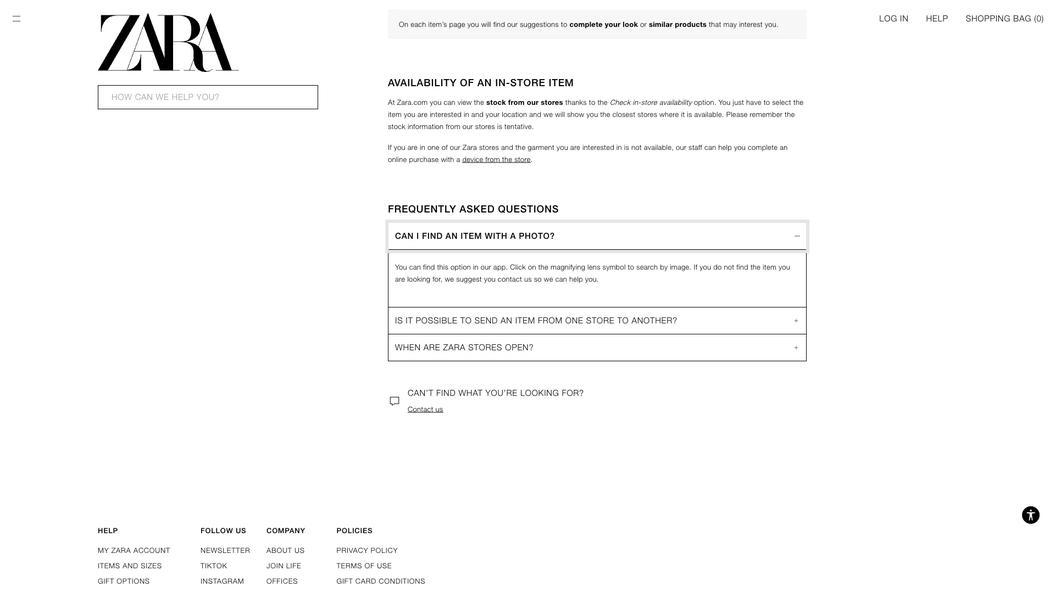 Task type: locate. For each thing, give the bounding box(es) containing it.
gift options link
[[98, 577, 150, 586]]

in
[[464, 110, 469, 118], [420, 143, 425, 151], [617, 143, 622, 151], [473, 263, 479, 271]]

1 horizontal spatial zara
[[443, 343, 466, 353]]

1 horizontal spatial item
[[763, 263, 777, 271]]

1 vertical spatial help
[[570, 275, 583, 283]]

1 vertical spatial from
[[446, 122, 461, 131]]

and up device from the store .
[[501, 143, 513, 151]]

you. down lens
[[585, 275, 599, 283]]

is left available, at the top of page
[[624, 143, 629, 151]]

0 vertical spatial interested
[[430, 110, 462, 118]]

our left app.
[[481, 263, 491, 271]]

us for contact us
[[436, 405, 443, 414]]

0 vertical spatial is
[[687, 110, 692, 118]]

item inside option. you just have to select the item you are interested in and your location and we will show you the closest stores where it is available. please remember the stock information from our stores is tentative.
[[388, 110, 402, 118]]

will left show
[[555, 110, 565, 118]]

0 horizontal spatial store
[[510, 77, 546, 89]]

0
[[1037, 14, 1042, 23]]

your inside option. you just have to select the item you are interested in and your location and we will show you the closest stores where it is available. please remember the stock information from our stores is tentative.
[[486, 110, 500, 118]]

not right do
[[724, 263, 735, 271]]

0 vertical spatial item
[[388, 110, 402, 118]]

you. right interest
[[765, 20, 779, 28]]

interested
[[430, 110, 462, 118], [583, 143, 615, 151]]

so
[[534, 275, 542, 283]]

are down show
[[571, 143, 581, 151]]

our up location
[[527, 98, 539, 106]]

0 horizontal spatial stock
[[388, 122, 406, 131]]

1 horizontal spatial help
[[719, 143, 732, 151]]

you inside you can find this option in our app. click on the magnifying lens symbol to search by image. if you do not find the item you are looking for, we suggest you contact us so we can help you.
[[395, 263, 407, 271]]

to
[[461, 316, 472, 326], [618, 316, 629, 326]]

sizes
[[141, 562, 162, 570]]

policy
[[371, 547, 398, 555]]

0 vertical spatial looking
[[407, 275, 431, 283]]

can inside if you are in one of our zara stores and the garment you are interested in is not available, our staff can help you complete an online purchase with a
[[705, 143, 716, 151]]

2 horizontal spatial from
[[508, 98, 525, 106]]

from up location
[[508, 98, 525, 106]]

1 vertical spatial store
[[515, 155, 531, 164]]

from right device
[[486, 155, 500, 164]]

offices link
[[267, 577, 298, 586]]

have
[[747, 98, 762, 106]]

available.
[[695, 110, 724, 118]]

open menu image
[[11, 13, 22, 24]]

an right find
[[446, 231, 458, 241]]

account
[[134, 547, 170, 555]]

we right so at right
[[544, 275, 553, 283]]

item down at
[[388, 110, 402, 118]]

of for terms
[[365, 562, 375, 570]]

1 horizontal spatial item
[[515, 316, 535, 326]]

closest
[[613, 110, 636, 118]]

2 vertical spatial from
[[486, 155, 500, 164]]

2 horizontal spatial is
[[687, 110, 692, 118]]

tiktok link
[[201, 562, 227, 570]]

0 vertical spatial your
[[605, 20, 621, 28]]

offices
[[267, 577, 298, 586]]

0 vertical spatial not
[[632, 143, 642, 151]]

0 horizontal spatial zara
[[111, 547, 131, 555]]

bag
[[1014, 14, 1032, 23]]

can
[[395, 231, 414, 241]]

privacy policy link
[[337, 547, 398, 555]]

not left available, at the top of page
[[632, 143, 642, 151]]

when
[[395, 343, 421, 353]]

1 vertical spatial item
[[461, 231, 482, 241]]

are
[[424, 343, 441, 353]]

0 horizontal spatial store
[[515, 155, 531, 164]]

0 horizontal spatial item
[[461, 231, 482, 241]]

of
[[442, 143, 448, 151]]

about us
[[267, 547, 305, 555]]

2 vertical spatial is
[[624, 143, 629, 151]]

and down at zara.com you can view the stock from our stores thanks to the check in-store availability
[[530, 110, 542, 118]]

our up zara
[[463, 122, 473, 131]]

zara
[[443, 343, 466, 353], [111, 547, 131, 555]]

1 horizontal spatial will
[[555, 110, 565, 118]]

one
[[566, 316, 584, 326]]

1 vertical spatial an
[[446, 231, 458, 241]]

suggest
[[456, 275, 482, 283]]

we down at zara.com you can view the stock from our stores thanks to the check in-store availability
[[544, 110, 553, 118]]

1 vertical spatial of
[[365, 562, 375, 570]]

store
[[510, 77, 546, 89], [586, 316, 615, 326]]

and
[[472, 110, 484, 118], [530, 110, 542, 118], [501, 143, 513, 151]]

follow us
[[201, 527, 246, 535]]

item left with
[[461, 231, 482, 241]]

frequently asked questions
[[388, 204, 559, 215]]

0 horizontal spatial help
[[98, 527, 118, 535]]

if inside you can find this option in our app. click on the magnifying lens symbol to search by image. if you do not find the item you are looking for, we suggest you contact us so we can help you.
[[694, 263, 698, 271]]

0 horizontal spatial you
[[395, 263, 407, 271]]

stores left thanks
[[541, 98, 563, 106]]

this
[[437, 263, 449, 271]]

at
[[388, 98, 395, 106]]

in-
[[633, 98, 641, 106]]

remember
[[750, 110, 783, 118]]

an right send
[[501, 316, 513, 326]]

complete left the an
[[748, 143, 778, 151]]

looking inside you can find this option in our app. click on the magnifying lens symbol to search by image. if you do not find the item you are looking for, we suggest you contact us so we can help you.
[[407, 275, 431, 283]]

0 vertical spatial less image
[[793, 230, 802, 243]]

you left just
[[719, 98, 731, 106]]

interested down 'view'
[[430, 110, 462, 118]]

are up purchase
[[408, 143, 418, 151]]

complete left look
[[570, 20, 603, 28]]

help up my
[[98, 527, 118, 535]]

of up 'view'
[[460, 77, 474, 89]]

look
[[623, 20, 638, 28]]

i
[[417, 231, 419, 241]]

of left use
[[365, 562, 375, 570]]

can right staff
[[705, 143, 716, 151]]

1 horizontal spatial an
[[478, 77, 492, 89]]

1 horizontal spatial if
[[694, 263, 698, 271]]

0 vertical spatial item
[[549, 77, 574, 89]]

photo?
[[519, 231, 555, 241]]

0 horizontal spatial interested
[[430, 110, 462, 118]]

can i find an item with a photo?
[[395, 231, 555, 241]]

2 horizontal spatial an
[[501, 316, 513, 326]]

the right do
[[751, 263, 761, 271]]

is
[[687, 110, 692, 118], [497, 122, 502, 131], [624, 143, 629, 151]]

in inside option. you just have to select the item you are interested in and your location and we will show you the closest stores where it is available. please remember the stock information from our stores is tentative.
[[464, 110, 469, 118]]

us right contact
[[436, 405, 443, 414]]

1 vertical spatial interested
[[583, 143, 615, 151]]

you inside option. you just have to select the item you are interested in and your location and we will show you the closest stores where it is available. please remember the stock information from our stores is tentative.
[[719, 98, 731, 106]]

0 horizontal spatial to
[[461, 316, 472, 326]]

1 vertical spatial help
[[98, 527, 118, 535]]

contact us
[[408, 405, 443, 414]]

if right image.
[[694, 263, 698, 271]]

find left this
[[423, 263, 435, 271]]

contact
[[408, 405, 434, 414]]

1 horizontal spatial stock
[[487, 98, 506, 106]]

gift options
[[98, 577, 150, 586]]

item right do
[[763, 263, 777, 271]]

your
[[605, 20, 621, 28], [486, 110, 500, 118]]

0 vertical spatial you.
[[765, 20, 779, 28]]

to up 'remember' at top
[[764, 98, 770, 106]]

2 horizontal spatial item
[[549, 77, 574, 89]]

0 vertical spatial of
[[460, 77, 474, 89]]

item
[[388, 110, 402, 118], [763, 263, 777, 271]]

1 vertical spatial complete
[[748, 143, 778, 151]]

an inside can i find an item with a photo? dropdown button
[[446, 231, 458, 241]]

click
[[510, 263, 526, 271]]

store right one
[[586, 316, 615, 326]]

you down can
[[395, 263, 407, 271]]

0 horizontal spatial you.
[[585, 275, 599, 283]]

0 horizontal spatial help
[[570, 275, 583, 283]]

1 vertical spatial will
[[555, 110, 565, 118]]

if inside if you are in one of our zara stores and the garment you are interested in is not available, our staff can help you complete an online purchase with a
[[388, 143, 392, 151]]

1 vertical spatial stock
[[388, 122, 406, 131]]

1 horizontal spatial interested
[[583, 143, 615, 151]]

2 vertical spatial item
[[515, 316, 535, 326]]

1 vertical spatial store
[[586, 316, 615, 326]]

2 vertical spatial an
[[501, 316, 513, 326]]

1 vertical spatial looking
[[521, 389, 559, 398]]

an left in- on the top left of the page
[[478, 77, 492, 89]]

1 horizontal spatial store
[[641, 98, 657, 106]]

1 vertical spatial less image
[[791, 344, 804, 352]]

of
[[460, 77, 474, 89], [365, 562, 375, 570]]

log
[[880, 14, 898, 23]]

1 horizontal spatial is
[[624, 143, 629, 151]]

from
[[538, 316, 563, 326]]

0 vertical spatial if
[[388, 143, 392, 151]]

stock down at
[[388, 122, 406, 131]]

what
[[459, 389, 483, 398]]

you. inside you can find this option in our app. click on the magnifying lens symbol to search by image. if you do not find the item you are looking for, we suggest you contact us so we can help you.
[[585, 275, 599, 283]]

in down 'view'
[[464, 110, 469, 118]]

1 horizontal spatial store
[[586, 316, 615, 326]]

stock down in- on the top left of the page
[[487, 98, 506, 106]]

0 vertical spatial zara
[[443, 343, 466, 353]]

zara up items and sizes
[[111, 547, 131, 555]]

and down 'view'
[[472, 110, 484, 118]]

a
[[457, 155, 460, 164]]

for,
[[433, 275, 443, 283]]

an
[[780, 143, 788, 151]]

0 horizontal spatial looking
[[407, 275, 431, 283]]

it
[[406, 316, 413, 326]]

item left from
[[515, 316, 535, 326]]

location
[[502, 110, 527, 118]]

1 vertical spatial your
[[486, 110, 500, 118]]

1 horizontal spatial complete
[[748, 143, 778, 151]]

0 vertical spatial you
[[719, 98, 731, 106]]

not inside you can find this option in our app. click on the magnifying lens symbol to search by image. if you do not find the item you are looking for, we suggest you contact us so we can help you.
[[724, 263, 735, 271]]

1 vertical spatial you
[[395, 263, 407, 271]]

1 horizontal spatial to
[[618, 316, 629, 326]]

1 horizontal spatial and
[[501, 143, 513, 151]]

1 horizontal spatial help
[[927, 14, 949, 23]]

item inside you can find this option in our app. click on the magnifying lens symbol to search by image. if you do not find the item you are looking for, we suggest you contact us so we can help you.
[[763, 263, 777, 271]]

can
[[444, 98, 456, 106], [705, 143, 716, 151], [409, 263, 421, 271], [556, 275, 567, 283]]

less image
[[791, 317, 804, 325]]

0 horizontal spatial item
[[388, 110, 402, 118]]

0 vertical spatial from
[[508, 98, 525, 106]]

help
[[719, 143, 732, 151], [570, 275, 583, 283]]

help
[[927, 14, 949, 23], [98, 527, 118, 535]]

0 vertical spatial an
[[478, 77, 492, 89]]

0 vertical spatial store
[[510, 77, 546, 89]]

)
[[1042, 14, 1045, 23]]

1 horizontal spatial not
[[724, 263, 735, 271]]

zara inside dropdown button
[[443, 343, 466, 353]]

0 horizontal spatial complete
[[570, 20, 603, 28]]

to left another?
[[618, 316, 629, 326]]

stores
[[468, 343, 503, 353]]

store down garment
[[515, 155, 531, 164]]

are left for,
[[395, 275, 405, 283]]

each
[[411, 20, 426, 28]]

less image
[[793, 230, 802, 243], [791, 344, 804, 352]]

will right page
[[481, 20, 491, 28]]

possible
[[416, 316, 458, 326]]

1 horizontal spatial of
[[460, 77, 474, 89]]

terms of use
[[337, 562, 392, 570]]

1 vertical spatial if
[[694, 263, 698, 271]]

are up information
[[418, 110, 428, 118]]

option. you just have to select the item you are interested in and your location and we will show you the closest stores where it is available. please remember the stock information from our stores is tentative.
[[388, 98, 806, 131]]

your left look
[[605, 20, 621, 28]]

us right follow
[[236, 527, 246, 535]]

1 horizontal spatial looking
[[521, 389, 559, 398]]

contact
[[498, 275, 522, 283]]

if up online
[[388, 143, 392, 151]]

us up life
[[295, 547, 305, 555]]

frequently
[[388, 204, 456, 215]]

zara.com
[[397, 98, 428, 106]]

another?
[[632, 316, 678, 326]]

item up thanks
[[549, 77, 574, 89]]

stock
[[487, 98, 506, 106], [388, 122, 406, 131]]

and inside if you are in one of our zara stores and the garment you are interested in is not available, our staff can help you complete an online purchase with a
[[501, 143, 513, 151]]

to left send
[[461, 316, 472, 326]]

is down location
[[497, 122, 502, 131]]

0 horizontal spatial from
[[446, 122, 461, 131]]

1 horizontal spatial you.
[[765, 20, 779, 28]]

in-
[[495, 77, 510, 89]]

the right select
[[794, 98, 804, 106]]

we inside option. you just have to select the item you are interested in and your location and we will show you the closest stores where it is available. please remember the stock information from our stores is tentative.
[[544, 110, 553, 118]]

the left garment
[[516, 143, 526, 151]]

stores up device from the store link
[[479, 143, 499, 151]]

0 vertical spatial complete
[[570, 20, 603, 28]]

items and sizes link
[[98, 562, 162, 570]]

image.
[[670, 263, 692, 271]]

an inside the availability of an in-store item element
[[478, 77, 492, 89]]

2 to from the left
[[618, 316, 629, 326]]

1 vertical spatial not
[[724, 263, 735, 271]]

0 vertical spatial help
[[927, 14, 949, 23]]

help down magnifying
[[570, 275, 583, 283]]

1 vertical spatial you.
[[585, 275, 599, 283]]

0 horizontal spatial not
[[632, 143, 642, 151]]

is right it
[[687, 110, 692, 118]]

to left search
[[628, 263, 635, 271]]

interested down option. you just have to select the item you are interested in and your location and we will show you the closest stores where it is available. please remember the stock information from our stores is tentative.
[[583, 143, 615, 151]]

us left so at right
[[524, 275, 532, 283]]

accessibility image
[[1020, 505, 1042, 527]]

follow
[[201, 527, 233, 535]]

0 vertical spatial stock
[[487, 98, 506, 106]]

we right for,
[[445, 275, 454, 283]]

zara right are
[[443, 343, 466, 353]]

help right in
[[927, 14, 949, 23]]

thanks
[[566, 98, 587, 106]]

0 horizontal spatial an
[[446, 231, 458, 241]]

1 horizontal spatial you
[[719, 98, 731, 106]]

in up suggest
[[473, 263, 479, 271]]

on each item's page you will find our suggestions to complete your look or similar products that may interest you.
[[399, 20, 779, 28]]

the right 'view'
[[474, 98, 484, 106]]

in left one
[[420, 143, 425, 151]]

from
[[508, 98, 525, 106], [446, 122, 461, 131], [486, 155, 500, 164]]

are inside option. you just have to select the item you are interested in and your location and we will show you the closest stores where it is available. please remember the stock information from our stores is tentative.
[[418, 110, 428, 118]]

search
[[637, 263, 658, 271]]

1 vertical spatial is
[[497, 122, 502, 131]]

your left location
[[486, 110, 500, 118]]

are inside you can find this option in our app. click on the magnifying lens symbol to search by image. if you do not find the item you are looking for, we suggest you contact us so we can help you.
[[395, 275, 405, 283]]

looking left for,
[[407, 275, 431, 283]]

0 horizontal spatial will
[[481, 20, 491, 28]]

0 horizontal spatial if
[[388, 143, 392, 151]]

looking left "for?"
[[521, 389, 559, 398]]

0 horizontal spatial of
[[365, 562, 375, 570]]

us inside you can find this option in our app. click on the magnifying lens symbol to search by image. if you do not find the item you are looking for, we suggest you contact us so we can help you.
[[524, 275, 532, 283]]

store left availability
[[641, 98, 657, 106]]

tiktok
[[201, 562, 227, 570]]

help right staff
[[719, 143, 732, 151]]

0 vertical spatial help
[[719, 143, 732, 151]]

1 vertical spatial zara
[[111, 547, 131, 555]]

store up at zara.com you can view the stock from our stores thanks to the check in-store availability
[[510, 77, 546, 89]]

to
[[561, 20, 568, 28], [589, 98, 596, 106], [764, 98, 770, 106], [628, 263, 635, 271]]

(
[[1035, 14, 1037, 23]]

from up of
[[446, 122, 461, 131]]

1 vertical spatial item
[[763, 263, 777, 271]]

device from the store .
[[463, 155, 533, 164]]

from inside option. you just have to select the item you are interested in and your location and we will show you the closest stores where it is available. please remember the stock information from our stores is tentative.
[[446, 122, 461, 131]]

items and sizes
[[98, 562, 162, 570]]

0 horizontal spatial your
[[486, 110, 500, 118]]

with
[[441, 155, 454, 164]]



Task type: vqa. For each thing, say whether or not it's contained in the screenshot.
Search "link"
no



Task type: describe. For each thing, give the bounding box(es) containing it.
my zara account link
[[98, 547, 170, 555]]

plus image
[[793, 314, 800, 328]]

availability
[[660, 98, 692, 106]]

just
[[733, 98, 744, 106]]

on
[[528, 263, 536, 271]]

can't
[[408, 389, 434, 398]]

instagram
[[201, 577, 244, 586]]

of for availability
[[460, 77, 474, 89]]

policies
[[337, 527, 373, 535]]

can't find what you're looking for?
[[408, 389, 584, 398]]

life
[[286, 562, 302, 570]]

when are zara stores open? button
[[389, 335, 806, 361]]

products
[[675, 20, 707, 28]]

can left 'view'
[[444, 98, 456, 106]]

page
[[449, 20, 466, 28]]

2 horizontal spatial and
[[530, 110, 542, 118]]

join life link
[[267, 562, 302, 570]]

zara logo united states. image
[[98, 13, 239, 72]]

the left closest
[[600, 110, 611, 118]]

help link
[[927, 13, 949, 24]]

find left 'what'
[[437, 389, 456, 398]]

not inside if you are in one of our zara stores and the garment you are interested in is not available, our staff can help you complete an online purchase with a
[[632, 143, 642, 151]]

may
[[724, 20, 737, 28]]

shopping bag ( 0 )
[[966, 14, 1045, 23]]

gift card conditions link
[[337, 577, 426, 586]]

0 vertical spatial will
[[481, 20, 491, 28]]

device from the store link
[[463, 155, 531, 164]]

0 horizontal spatial and
[[472, 110, 484, 118]]

our inside you can find this option in our app. click on the magnifying lens symbol to search by image. if you do not find the item you are looking for, we suggest you contact us so we can help you.
[[481, 263, 491, 271]]

the down select
[[785, 110, 795, 118]]

privacy
[[337, 547, 368, 555]]

the left check
[[598, 98, 608, 106]]

stores down in-
[[638, 110, 658, 118]]

items
[[98, 562, 120, 570]]

0 status
[[1037, 14, 1042, 23]]

shopping
[[966, 14, 1011, 23]]

for?
[[562, 389, 584, 398]]

0 vertical spatial store
[[641, 98, 657, 106]]

card
[[356, 577, 377, 586]]

availability of an in-store item element
[[388, 76, 807, 176]]

us for follow us
[[236, 527, 246, 535]]

symbol
[[603, 263, 626, 271]]

our left suggestions
[[507, 20, 518, 28]]

newsletter link
[[201, 547, 250, 555]]

find left suggestions
[[494, 20, 505, 28]]

at zara.com you can view the stock from our stores thanks to the check in-store availability
[[388, 98, 692, 106]]

help inside you can find this option in our app. click on the magnifying lens symbol to search by image. if you do not find the item you are looking for, we suggest you contact us so we can help you.
[[570, 275, 583, 283]]

the inside if you are in one of our zara stores and the garment you are interested in is not available, our staff can help you complete an online purchase with a
[[516, 143, 526, 151]]

select
[[773, 98, 792, 106]]

you're
[[486, 389, 518, 398]]

stores up zara
[[475, 122, 495, 131]]

log in
[[880, 14, 909, 23]]

tentative.
[[505, 122, 534, 131]]

show
[[567, 110, 585, 118]]

find right do
[[737, 263, 749, 271]]

stock inside option. you just have to select the item you are interested in and your location and we will show you the closest stores where it is available. please remember the stock information from our stores is tentative.
[[388, 122, 406, 131]]

can down magnifying
[[556, 275, 567, 283]]

company
[[267, 527, 305, 535]]

newsletter
[[201, 547, 250, 555]]

gift
[[337, 577, 353, 586]]

to right suggestions
[[561, 20, 568, 28]]

item inside dropdown button
[[461, 231, 482, 241]]

can left this
[[409, 263, 421, 271]]

in down closest
[[617, 143, 622, 151]]

options
[[117, 577, 150, 586]]

the left .
[[502, 155, 512, 164]]

please
[[727, 110, 748, 118]]

on
[[399, 20, 409, 28]]

0 horizontal spatial is
[[497, 122, 502, 131]]

1 horizontal spatial from
[[486, 155, 500, 164]]

store inside dropdown button
[[586, 316, 615, 326]]

interested inside if you are in one of our zara stores and the garment you are interested in is not available, our staff can help you complete an online purchase with a
[[583, 143, 615, 151]]

1 to from the left
[[461, 316, 472, 326]]

can i find an item with a photo? button
[[389, 223, 806, 250]]

us for about us
[[295, 547, 305, 555]]

will inside option. you just have to select the item you are interested in and your location and we will show you the closest stores where it is available. please remember the stock information from our stores is tentative.
[[555, 110, 565, 118]]

terms of use link
[[337, 562, 392, 570]]

to inside option. you just have to select the item you are interested in and your location and we will show you the closest stores where it is available. please remember the stock information from our stores is tentative.
[[764, 98, 770, 106]]

asked
[[460, 204, 495, 215]]

an inside is it possible to send an item from one store to another? dropdown button
[[501, 316, 513, 326]]

information
[[408, 122, 444, 131]]

How can we help you? search field
[[98, 85, 318, 109]]

is inside if you are in one of our zara stores and the garment you are interested in is not available, our staff can help you complete an online purchase with a
[[624, 143, 629, 151]]

my
[[98, 547, 109, 555]]

1 horizontal spatial your
[[605, 20, 621, 28]]

join life
[[267, 562, 302, 570]]

find
[[422, 231, 443, 241]]

about
[[267, 547, 292, 555]]

plus image
[[793, 341, 800, 355]]

stores inside if you are in one of our zara stores and the garment you are interested in is not available, our staff can help you complete an online purchase with a
[[479, 143, 499, 151]]

the right on
[[539, 263, 549, 271]]

to inside you can find this option in our app. click on the magnifying lens symbol to search by image. if you do not find the item you are looking for, we suggest you contact us so we can help you.
[[628, 263, 635, 271]]

a
[[510, 231, 516, 241]]

our right of
[[450, 143, 461, 151]]

use
[[377, 562, 392, 570]]

complete inside if you are in one of our zara stores and the garment you are interested in is not available, our staff can help you complete an online purchase with a
[[748, 143, 778, 151]]

less image inside can i find an item with a photo? dropdown button
[[793, 230, 802, 243]]

about us link
[[267, 547, 305, 555]]

online
[[388, 155, 407, 164]]

is it possible to send an item from one store to another?
[[395, 316, 678, 326]]

in inside you can find this option in our app. click on the magnifying lens symbol to search by image. if you do not find the item you are looking for, we suggest you contact us so we can help you.
[[473, 263, 479, 271]]

is it possible to send an item from one store to another? button
[[389, 308, 806, 334]]

.
[[531, 155, 533, 164]]

my zara account
[[98, 547, 170, 555]]

availability
[[388, 77, 457, 89]]

one
[[428, 143, 440, 151]]

magnifying
[[551, 263, 586, 271]]

interested inside option. you just have to select the item you are interested in and your location and we will show you the closest stores where it is available. please remember the stock information from our stores is tentative.
[[430, 110, 462, 118]]

help inside if you are in one of our zara stores and the garment you are interested in is not available, our staff can help you complete an online purchase with a
[[719, 143, 732, 151]]

to right thanks
[[589, 98, 596, 106]]

our inside option. you just have to select the item you are interested in and your location and we will show you the closest stores where it is available. please remember the stock information from our stores is tentative.
[[463, 122, 473, 131]]

it
[[681, 110, 685, 118]]

when are zara stores open?
[[395, 343, 534, 353]]

item's
[[429, 20, 447, 28]]

available,
[[644, 143, 674, 151]]

open?
[[505, 343, 534, 353]]

view
[[458, 98, 472, 106]]

interest
[[739, 20, 763, 28]]

or
[[640, 20, 647, 28]]

our left staff
[[676, 143, 687, 151]]

option.
[[694, 98, 717, 106]]

privacy policy
[[337, 547, 398, 555]]

item inside dropdown button
[[515, 316, 535, 326]]

purchase
[[409, 155, 439, 164]]



